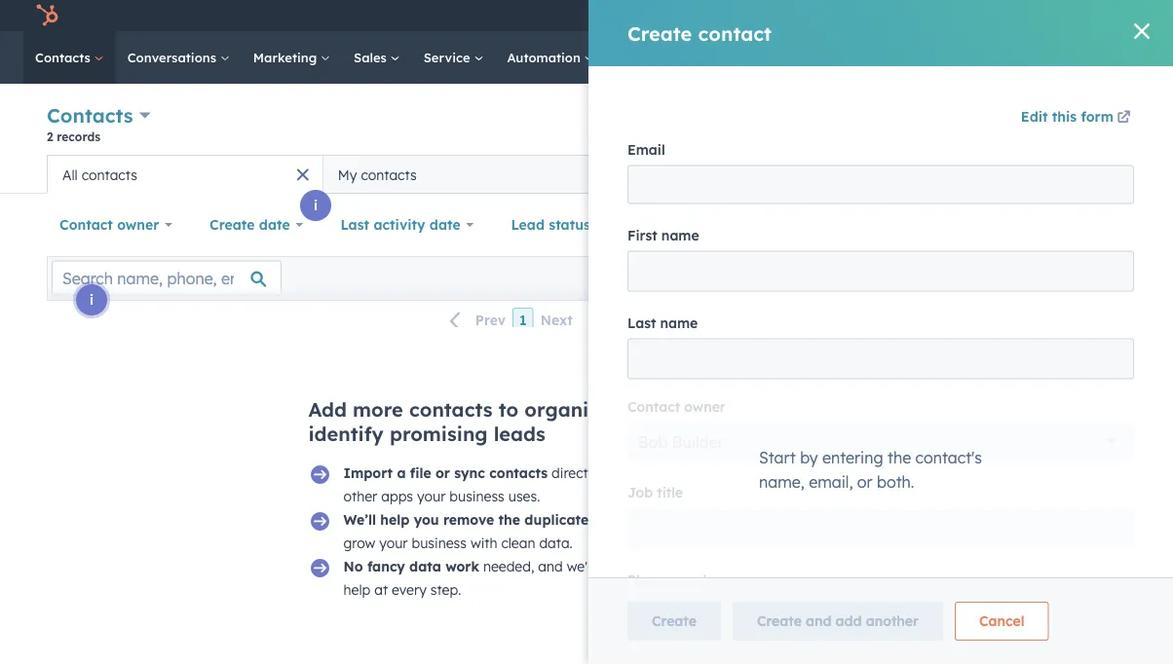 Task type: locate. For each thing, give the bounding box(es) containing it.
0 vertical spatial and
[[616, 398, 654, 422]]

1 vertical spatial i button
[[76, 285, 107, 316]]

you right so
[[622, 512, 645, 529]]

you left the remove
[[414, 512, 439, 529]]

view inside popup button
[[948, 166, 979, 183]]

to left organize
[[499, 398, 519, 422]]

business up data at the left of the page
[[412, 535, 467, 552]]

1 button
[[513, 308, 534, 333]]

0 horizontal spatial all
[[62, 166, 78, 183]]

so
[[603, 512, 618, 529]]

my contacts
[[338, 166, 417, 183]]

0 vertical spatial view
[[948, 166, 979, 183]]

0 horizontal spatial your
[[379, 535, 408, 552]]

0 vertical spatial add
[[917, 166, 944, 183]]

the
[[637, 465, 658, 482], [498, 512, 520, 529]]

prev button
[[438, 308, 513, 334]]

last activity date button
[[328, 206, 487, 245]]

1 vertical spatial create
[[210, 216, 255, 233]]

25
[[627, 312, 643, 329]]

1 horizontal spatial create
[[1028, 118, 1065, 133]]

1 horizontal spatial i
[[314, 197, 318, 214]]

we'll
[[343, 512, 376, 529]]

needed, and we're here to help at every step.
[[343, 558, 649, 599]]

1 horizontal spatial the
[[637, 465, 658, 482]]

more
[[353, 398, 403, 422]]

directly
[[552, 465, 599, 482]]

last
[[340, 216, 369, 233]]

i button down contact
[[76, 285, 107, 316]]

and inside add more contacts to organize and identify promising leads
[[616, 398, 654, 422]]

date right activity
[[430, 216, 461, 233]]

0 horizontal spatial help
[[343, 582, 371, 599]]

view for add
[[948, 166, 979, 183]]

and up from
[[616, 398, 654, 422]]

and down data.
[[538, 558, 563, 575]]

create down the all contacts button
[[210, 216, 255, 233]]

upgrade
[[830, 9, 885, 25]]

create date button
[[197, 206, 316, 245]]

settings image
[[989, 8, 1007, 26]]

import
[[343, 465, 393, 482]]

hubspot link
[[23, 4, 73, 27]]

create date
[[210, 216, 290, 233]]

uses.
[[508, 488, 540, 505]]

notifications button
[[1014, 0, 1047, 31]]

all inside button
[[62, 166, 78, 183]]

create
[[1028, 118, 1065, 133], [210, 216, 255, 233]]

1 vertical spatial your
[[379, 535, 408, 552]]

all contacts
[[62, 166, 137, 183]]

0 horizontal spatial create
[[210, 216, 255, 233]]

add left more
[[308, 398, 347, 422]]

help down no
[[343, 582, 371, 599]]

contacts up "import a file or sync contacts" on the left bottom of page
[[409, 398, 493, 422]]

all left views
[[1054, 166, 1072, 183]]

create contact button
[[1011, 110, 1126, 141]]

contact
[[1068, 118, 1110, 133]]

work
[[445, 558, 479, 575]]

0 vertical spatial help
[[380, 512, 410, 529]]

business
[[450, 488, 505, 505], [412, 535, 467, 552]]

1 horizontal spatial view
[[1085, 218, 1110, 232]]

1 vertical spatial help
[[343, 582, 371, 599]]

0 horizontal spatial you
[[414, 512, 439, 529]]

notifications image
[[1022, 9, 1040, 26]]

1 horizontal spatial to
[[636, 558, 649, 575]]

1 all from the left
[[1054, 166, 1072, 183]]

2 date from the left
[[430, 216, 461, 233]]

help down apps
[[380, 512, 410, 529]]

apple
[[1084, 7, 1119, 23]]

1 vertical spatial contacts
[[47, 103, 133, 128]]

1 horizontal spatial i button
[[300, 190, 331, 221]]

all for all views
[[1054, 166, 1072, 183]]

view right the save
[[1085, 218, 1110, 232]]

2 all from the left
[[62, 166, 78, 183]]

all inside "link"
[[1054, 166, 1072, 183]]

you
[[414, 512, 439, 529], [622, 512, 645, 529]]

Search HubSpot search field
[[899, 41, 1138, 74]]

the up clean
[[498, 512, 520, 529]]

0 horizontal spatial i
[[90, 291, 94, 308]]

my contacts button
[[323, 155, 599, 194]]

create left 'contact'
[[1028, 118, 1065, 133]]

automation link
[[495, 31, 606, 84]]

add inside popup button
[[917, 166, 944, 183]]

all
[[1054, 166, 1072, 183], [62, 166, 78, 183]]

contacts for all contacts
[[81, 166, 137, 183]]

business up 'we'll help you remove the duplicates,'
[[450, 488, 505, 505]]

the right from
[[637, 465, 658, 482]]

service link
[[412, 31, 495, 84]]

i button left last
[[300, 190, 331, 221]]

contacts up advanced filters (0) button
[[693, 166, 749, 183]]

business inside so you grow your business with clean data.
[[412, 535, 467, 552]]

contacts down records
[[81, 166, 137, 183]]

save
[[1055, 218, 1082, 232]]

0 horizontal spatial add
[[308, 398, 347, 422]]

1 horizontal spatial all
[[1054, 166, 1072, 183]]

i button
[[300, 190, 331, 221], [76, 285, 107, 316]]

upgrade image
[[809, 9, 826, 26]]

at
[[374, 582, 388, 599]]

2 you from the left
[[622, 512, 645, 529]]

1 vertical spatial and
[[538, 558, 563, 575]]

unassigned contacts button
[[599, 155, 875, 194]]

1 date from the left
[[259, 216, 290, 233]]

1 vertical spatial add
[[308, 398, 347, 422]]

to
[[499, 398, 519, 422], [636, 558, 649, 575]]

1
[[519, 312, 527, 329]]

1 vertical spatial the
[[498, 512, 520, 529]]

unassigned
[[614, 166, 690, 183]]

1 horizontal spatial you
[[622, 512, 645, 529]]

Search name, phone, email addresses, or company search field
[[52, 261, 282, 296]]

contacts right my
[[361, 166, 417, 183]]

view
[[948, 166, 979, 183], [1085, 218, 1110, 232]]

search image
[[1132, 51, 1146, 64]]

to inside add more contacts to organize and identify promising leads
[[499, 398, 519, 422]]

grow
[[343, 535, 375, 552]]

0 horizontal spatial view
[[948, 166, 979, 183]]

you inside so you grow your business with clean data.
[[622, 512, 645, 529]]

0 vertical spatial your
[[417, 488, 446, 505]]

lead
[[511, 216, 545, 233]]

1 horizontal spatial date
[[430, 216, 461, 233]]

create inside button
[[1028, 118, 1065, 133]]

0 vertical spatial contacts
[[35, 49, 94, 65]]

i
[[314, 197, 318, 214], [90, 291, 94, 308]]

all views
[[1054, 166, 1114, 183]]

fancy
[[367, 558, 405, 575]]

1 vertical spatial to
[[636, 558, 649, 575]]

marketplaces button
[[904, 0, 945, 31]]

contacts inside the all contacts button
[[81, 166, 137, 183]]

0 horizontal spatial and
[[538, 558, 563, 575]]

0 horizontal spatial to
[[499, 398, 519, 422]]

1 vertical spatial business
[[412, 535, 467, 552]]

per
[[647, 312, 670, 329]]

my
[[338, 166, 357, 183]]

0 vertical spatial the
[[637, 465, 658, 482]]

0 vertical spatial business
[[450, 488, 505, 505]]

0 horizontal spatial date
[[259, 216, 290, 233]]

0 vertical spatial create
[[1028, 118, 1065, 133]]

view left (3/5)
[[948, 166, 979, 183]]

contacts
[[81, 166, 137, 183], [361, 166, 417, 183], [693, 166, 749, 183], [409, 398, 493, 422], [489, 465, 548, 482]]

contacts banner
[[47, 100, 1126, 155]]

marketplaces image
[[916, 9, 933, 26]]

2
[[47, 129, 53, 144]]

contacts up records
[[47, 103, 133, 128]]

so you grow your business with clean data.
[[343, 512, 645, 552]]

1 horizontal spatial add
[[917, 166, 944, 183]]

and
[[616, 398, 654, 422], [538, 558, 563, 575]]

1 vertical spatial i
[[90, 291, 94, 308]]

status
[[549, 216, 590, 233]]

contacts down the hubspot link
[[35, 49, 94, 65]]

add inside add more contacts to organize and identify promising leads
[[308, 398, 347, 422]]

create inside popup button
[[210, 216, 255, 233]]

add left (3/5)
[[917, 166, 944, 183]]

contacts inside my contacts button
[[361, 166, 417, 183]]

create for create date
[[210, 216, 255, 233]]

view inside button
[[1085, 218, 1110, 232]]

0 vertical spatial to
[[499, 398, 519, 422]]

your up the fancy
[[379, 535, 408, 552]]

your down the file
[[417, 488, 446, 505]]

1 horizontal spatial and
[[616, 398, 654, 422]]

settings link
[[986, 5, 1010, 26]]

0 vertical spatial i
[[314, 197, 318, 214]]

contacts inside unassigned contacts button
[[693, 166, 749, 183]]

the inside directly from the other apps your business uses.
[[637, 465, 658, 482]]

add for add view (3/5)
[[917, 166, 944, 183]]

to right here
[[636, 558, 649, 575]]

menu
[[795, 0, 1150, 31]]

hubspot image
[[35, 4, 58, 27]]

contacts inside add more contacts to organize and identify promising leads
[[409, 398, 493, 422]]

1 horizontal spatial your
[[417, 488, 446, 505]]

and inside needed, and we're here to help at every step.
[[538, 558, 563, 575]]

all down 2 records
[[62, 166, 78, 183]]

date left last
[[259, 216, 290, 233]]

1 vertical spatial view
[[1085, 218, 1110, 232]]

filters
[[733, 216, 772, 233]]

(3/5)
[[983, 166, 1017, 183]]



Task type: describe. For each thing, give the bounding box(es) containing it.
date inside the create date popup button
[[259, 216, 290, 233]]

conversations link
[[116, 31, 241, 84]]

your inside directly from the other apps your business uses.
[[417, 488, 446, 505]]

a
[[397, 465, 406, 482]]

data
[[409, 558, 441, 575]]

unassigned contacts
[[614, 166, 749, 183]]

1 you from the left
[[414, 512, 439, 529]]

we'll help you remove the duplicates,
[[343, 512, 599, 529]]

2 records
[[47, 129, 100, 144]]

(0)
[[777, 216, 796, 233]]

data.
[[539, 535, 573, 552]]

all for all contacts
[[62, 166, 78, 183]]

automation
[[507, 49, 584, 65]]

date inside last activity date popup button
[[430, 216, 461, 233]]

sync
[[454, 465, 485, 482]]

prev
[[475, 312, 506, 329]]

25 per page
[[627, 312, 709, 329]]

1 horizontal spatial help
[[380, 512, 410, 529]]

save view
[[1055, 218, 1110, 232]]

owner
[[117, 216, 159, 233]]

marketing
[[253, 49, 321, 65]]

apple button
[[1051, 0, 1148, 31]]

advanced filters (0) button
[[628, 206, 809, 245]]

add view (3/5) button
[[883, 155, 1042, 194]]

contacts for unassigned contacts
[[693, 166, 749, 183]]

advanced
[[661, 216, 729, 233]]

with
[[471, 535, 498, 552]]

marketing link
[[241, 31, 342, 84]]

advanced filters (0)
[[661, 216, 796, 233]]

duplicates,
[[525, 512, 599, 529]]

next button
[[534, 308, 615, 334]]

promising
[[390, 422, 488, 446]]

import a file or sync contacts
[[343, 465, 548, 482]]

business inside directly from the other apps your business uses.
[[450, 488, 505, 505]]

other
[[343, 488, 377, 505]]

0 vertical spatial i button
[[300, 190, 331, 221]]

no fancy data work
[[343, 558, 479, 575]]

contacts inside popup button
[[47, 103, 133, 128]]

contact
[[59, 216, 113, 233]]

0 horizontal spatial the
[[498, 512, 520, 529]]

contacts for my contacts
[[361, 166, 417, 183]]

organize
[[524, 398, 610, 422]]

contacts up "uses."
[[489, 465, 548, 482]]

directly from the other apps your business uses.
[[343, 465, 658, 505]]

last activity date
[[340, 216, 461, 233]]

help button
[[949, 0, 982, 31]]

clean
[[501, 535, 535, 552]]

0 horizontal spatial i button
[[76, 285, 107, 316]]

search button
[[1123, 41, 1156, 74]]

contact owner
[[59, 216, 159, 233]]

we're
[[567, 558, 600, 575]]

create for create contact
[[1028, 118, 1065, 133]]

leads
[[494, 422, 545, 446]]

needed,
[[483, 558, 534, 575]]

help image
[[957, 9, 974, 26]]

every
[[392, 582, 427, 599]]

all contacts button
[[47, 155, 323, 194]]

identify
[[308, 422, 384, 446]]

save view button
[[1021, 209, 1126, 241]]

help inside needed, and we're here to help at every step.
[[343, 582, 371, 599]]

from
[[602, 465, 633, 482]]

all views link
[[1042, 155, 1126, 194]]

remove
[[443, 512, 494, 529]]

pagination navigation
[[438, 308, 615, 334]]

file
[[410, 465, 431, 482]]

contact owner button
[[47, 206, 185, 245]]

records
[[57, 129, 100, 144]]

lead status button
[[498, 206, 616, 245]]

service
[[424, 49, 474, 65]]

or
[[436, 465, 450, 482]]

conversations
[[127, 49, 220, 65]]

lead status
[[511, 216, 590, 233]]

apps
[[381, 488, 413, 505]]

25 per page button
[[615, 301, 735, 340]]

sales
[[354, 49, 390, 65]]

to inside needed, and we're here to help at every step.
[[636, 558, 649, 575]]

next
[[540, 312, 573, 329]]

activity
[[374, 216, 425, 233]]

page
[[674, 312, 709, 329]]

add view (3/5)
[[917, 166, 1017, 183]]

add more contacts to organize and identify promising leads
[[308, 398, 654, 446]]

your inside so you grow your business with clean data.
[[379, 535, 408, 552]]

menu containing apple
[[795, 0, 1150, 31]]

contacts link
[[23, 31, 116, 84]]

create contact
[[1028, 118, 1110, 133]]

views
[[1076, 166, 1114, 183]]

sales link
[[342, 31, 412, 84]]

view for save
[[1085, 218, 1110, 232]]

add for add more contacts to organize and identify promising leads
[[308, 398, 347, 422]]

no
[[343, 558, 363, 575]]



Task type: vqa. For each thing, say whether or not it's contained in the screenshot.


